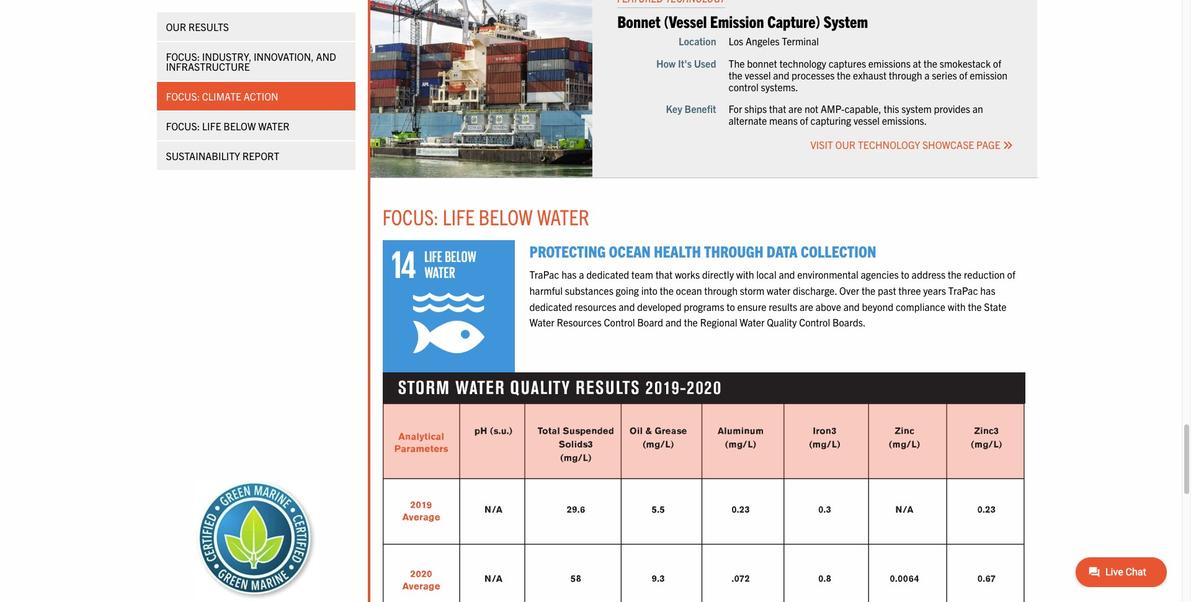 Task type: describe. For each thing, give the bounding box(es) containing it.
below inside the "focus: life below water" link
[[224, 120, 256, 132]]

system
[[824, 11, 869, 31]]

1 horizontal spatial focus: life below water
[[383, 203, 590, 230]]

emission
[[711, 11, 765, 31]]

1 vertical spatial to
[[727, 300, 736, 313]]

innovation,
[[254, 50, 314, 63]]

at
[[913, 57, 922, 69]]

resources
[[575, 300, 617, 313]]

the bonnet technology captures emissions at the smokestack of the vessel and processes the exhaust through a series of emission control systems.
[[729, 57, 1008, 93]]

1 vertical spatial life
[[443, 203, 475, 230]]

visit our technology showcase page link
[[811, 138, 1013, 151]]

vessel inside for ships that are not amp-capable, this system provides an alternate means of capturing vessel emissions.
[[854, 114, 880, 127]]

key benefit
[[666, 103, 717, 115]]

1 vertical spatial water
[[537, 203, 590, 230]]

2 water from the left
[[740, 316, 765, 328]]

focus: industry, innovation, and infrastructure
[[166, 50, 336, 73]]

series
[[933, 69, 958, 81]]

the up beyond
[[862, 284, 876, 297]]

of right series
[[960, 69, 968, 81]]

quality
[[767, 316, 797, 328]]

climate
[[202, 90, 242, 102]]

sustainability report
[[166, 150, 280, 162]]

over
[[840, 284, 860, 297]]

our
[[836, 138, 856, 151]]

the down the programs
[[684, 316, 698, 328]]

team
[[632, 268, 654, 281]]

of right smokestack
[[994, 57, 1002, 69]]

showcase
[[923, 138, 975, 151]]

control
[[729, 81, 759, 93]]

bonnet (vessel emission capture) system
[[618, 11, 869, 31]]

discharge.
[[793, 284, 838, 297]]

going
[[616, 284, 639, 297]]

directly
[[703, 268, 734, 281]]

above
[[816, 300, 842, 313]]

results
[[769, 300, 798, 313]]

(vessel
[[664, 11, 707, 31]]

visit our technology showcase page
[[811, 138, 1003, 151]]

used
[[694, 57, 717, 69]]

past
[[878, 284, 897, 297]]

0 horizontal spatial with
[[737, 268, 755, 281]]

and inside the bonnet technology captures emissions at the smokestack of the vessel and processes the exhaust through a series of emission control systems.
[[774, 69, 790, 81]]

our results link
[[157, 12, 355, 41]]

page
[[977, 138, 1001, 151]]

the
[[729, 57, 745, 69]]

not
[[805, 103, 819, 115]]

three
[[899, 284, 922, 297]]

harmful
[[530, 284, 563, 297]]

system
[[902, 103, 932, 115]]

focus: for the "focus: life below water" link
[[166, 120, 200, 132]]

address
[[912, 268, 946, 281]]

benefit
[[685, 103, 717, 115]]

for
[[729, 103, 743, 115]]

for ships that are not amp-capable, this system provides an alternate means of capturing vessel emissions.
[[729, 103, 984, 127]]

0 horizontal spatial water
[[258, 120, 290, 132]]

a inside the bonnet technology captures emissions at the smokestack of the vessel and processes the exhaust through a series of emission control systems.
[[925, 69, 930, 81]]

2 control from the left
[[800, 316, 831, 328]]

boards.
[[833, 316, 866, 328]]

focus: for focus: industry, innovation, and infrastructure "link"
[[166, 50, 200, 63]]

solid image
[[1003, 140, 1013, 150]]

health
[[654, 241, 701, 261]]

0 vertical spatial has
[[562, 268, 577, 281]]

storm
[[740, 284, 765, 297]]

0 vertical spatial to
[[902, 268, 910, 281]]

and
[[316, 50, 336, 63]]

sustainability report link
[[157, 142, 355, 170]]

through
[[705, 241, 764, 261]]

key
[[666, 103, 683, 115]]

bonnet
[[618, 11, 661, 31]]

focus: climate action
[[166, 90, 279, 102]]

processes
[[792, 69, 835, 81]]

the right into
[[660, 284, 674, 297]]

means
[[770, 114, 798, 127]]

regional
[[701, 316, 738, 328]]

the right at
[[924, 57, 938, 69]]

the left the exhaust
[[837, 69, 851, 81]]

focus: climate action link
[[157, 82, 355, 110]]

capture)
[[768, 11, 821, 31]]

agencies
[[861, 268, 899, 281]]

focus: life below water link
[[157, 112, 355, 140]]

0 vertical spatial life
[[202, 120, 221, 132]]

0 horizontal spatial focus: life below water
[[166, 120, 290, 132]]

programs
[[684, 300, 725, 313]]

and up water
[[779, 268, 796, 281]]

sustainability
[[166, 150, 240, 162]]

beyond
[[862, 300, 894, 313]]

0 vertical spatial trapac
[[530, 268, 560, 281]]

industry,
[[202, 50, 252, 63]]

the left state
[[969, 300, 982, 313]]

this
[[884, 103, 900, 115]]



Task type: locate. For each thing, give the bounding box(es) containing it.
0 vertical spatial focus: life below water
[[166, 120, 290, 132]]

data
[[767, 241, 798, 261]]

0 vertical spatial below
[[224, 120, 256, 132]]

of right reduction
[[1008, 268, 1016, 281]]

that up into
[[656, 268, 673, 281]]

trapac up harmful
[[530, 268, 560, 281]]

0 vertical spatial that
[[770, 103, 787, 115]]

reduction
[[965, 268, 1006, 281]]

1 vertical spatial vessel
[[854, 114, 880, 127]]

1 horizontal spatial through
[[889, 69, 923, 81]]

1 horizontal spatial to
[[902, 268, 910, 281]]

developed
[[638, 300, 682, 313]]

how it's used
[[657, 57, 717, 69]]

technology
[[780, 57, 827, 69]]

through up system
[[889, 69, 923, 81]]

a inside trapac has a dedicated team that works directly with local and environmental agencies to address the reduction of harmful substances going into the ocean through storm water discharge. over the past three years trapac has dedicated resources and developed programs to ensure results are above and beyond compliance with the state water resources control board and the regional water quality control boards.
[[579, 268, 584, 281]]

through inside the bonnet technology captures emissions at the smokestack of the vessel and processes the exhaust through a series of emission control systems.
[[889, 69, 923, 81]]

0 horizontal spatial has
[[562, 268, 577, 281]]

are inside for ships that are not amp-capable, this system provides an alternate means of capturing vessel emissions.
[[789, 103, 803, 115]]

compliance
[[896, 300, 946, 313]]

environmental
[[798, 268, 859, 281]]

technology
[[858, 138, 921, 151]]

with
[[737, 268, 755, 281], [948, 300, 966, 313]]

capable,
[[845, 103, 882, 115]]

0 horizontal spatial trapac
[[530, 268, 560, 281]]

a right at
[[925, 69, 930, 81]]

1 horizontal spatial below
[[479, 203, 533, 230]]

0 vertical spatial a
[[925, 69, 930, 81]]

vessel inside the bonnet technology captures emissions at the smokestack of the vessel and processes the exhaust through a series of emission control systems.
[[745, 69, 771, 81]]

into
[[642, 284, 658, 297]]

protecting
[[530, 241, 606, 261]]

an
[[973, 103, 984, 115]]

location
[[679, 35, 717, 47]]

the left bonnet
[[729, 69, 743, 81]]

angeles
[[746, 35, 780, 47]]

0 horizontal spatial through
[[705, 284, 738, 297]]

1 horizontal spatial water
[[740, 316, 765, 328]]

it's
[[678, 57, 692, 69]]

1 horizontal spatial vessel
[[854, 114, 880, 127]]

1 vertical spatial focus: life below water
[[383, 203, 590, 230]]

vessel
[[745, 69, 771, 81], [854, 114, 880, 127]]

focus: industry, innovation, and infrastructure link
[[157, 42, 355, 81]]

ocean
[[609, 241, 651, 261]]

water
[[258, 120, 290, 132], [537, 203, 590, 230]]

are inside trapac has a dedicated team that works directly with local and environmental agencies to address the reduction of harmful substances going into the ocean through storm water discharge. over the past three years trapac has dedicated resources and developed programs to ensure results are above and beyond compliance with the state water resources control board and the regional water quality control boards.
[[800, 300, 814, 313]]

focus: for focus: climate action link
[[166, 90, 200, 102]]

0 vertical spatial with
[[737, 268, 755, 281]]

visit
[[811, 138, 834, 151]]

through inside trapac has a dedicated team that works directly with local and environmental agencies to address the reduction of harmful substances going into the ocean through storm water discharge. over the past three years trapac has dedicated resources and developed programs to ensure results are above and beyond compliance with the state water resources control board and the regional water quality control boards.
[[705, 284, 738, 297]]

smokestack
[[940, 57, 991, 69]]

alternate
[[729, 114, 767, 127]]

0 horizontal spatial vessel
[[745, 69, 771, 81]]

are left not
[[789, 103, 803, 115]]

of inside for ships that are not amp-capable, this system provides an alternate means of capturing vessel emissions.
[[800, 114, 809, 127]]

with right compliance
[[948, 300, 966, 313]]

dedicated up substances at top
[[587, 268, 630, 281]]

1 vertical spatial a
[[579, 268, 584, 281]]

are down discharge.
[[800, 300, 814, 313]]

emissions.
[[883, 114, 928, 127]]

are
[[789, 103, 803, 115], [800, 300, 814, 313]]

water
[[530, 316, 555, 328], [740, 316, 765, 328]]

infrastructure
[[166, 60, 250, 73]]

to up three
[[902, 268, 910, 281]]

1 horizontal spatial with
[[948, 300, 966, 313]]

1 horizontal spatial water
[[537, 203, 590, 230]]

emissions
[[869, 57, 911, 69]]

and left processes
[[774, 69, 790, 81]]

collection
[[801, 241, 877, 261]]

water down "ensure"
[[740, 316, 765, 328]]

of
[[994, 57, 1002, 69], [960, 69, 968, 81], [800, 114, 809, 127], [1008, 268, 1016, 281]]

our
[[166, 20, 186, 33]]

state
[[985, 300, 1007, 313]]

terminal
[[782, 35, 819, 47]]

1 horizontal spatial life
[[443, 203, 475, 230]]

the right address
[[948, 268, 962, 281]]

protecting ocean health through data collection
[[530, 241, 877, 261]]

1 horizontal spatial a
[[925, 69, 930, 81]]

trapac down reduction
[[949, 284, 979, 297]]

through down "directly"
[[705, 284, 738, 297]]

ensure
[[738, 300, 767, 313]]

0 vertical spatial dedicated
[[587, 268, 630, 281]]

report
[[243, 150, 280, 162]]

vessel up ships
[[745, 69, 771, 81]]

amp-
[[821, 103, 845, 115]]

focus: life below water
[[166, 120, 290, 132], [383, 203, 590, 230]]

dedicated down harmful
[[530, 300, 573, 313]]

through
[[889, 69, 923, 81], [705, 284, 738, 297]]

1 horizontal spatial has
[[981, 284, 996, 297]]

and
[[774, 69, 790, 81], [779, 268, 796, 281], [619, 300, 635, 313], [844, 300, 860, 313], [666, 316, 682, 328]]

local
[[757, 268, 777, 281]]

life
[[202, 120, 221, 132], [443, 203, 475, 230]]

1 vertical spatial trapac
[[949, 284, 979, 297]]

0 horizontal spatial control
[[604, 316, 635, 328]]

water up protecting
[[537, 203, 590, 230]]

1 vertical spatial with
[[948, 300, 966, 313]]

years
[[924, 284, 947, 297]]

1 vertical spatial through
[[705, 284, 738, 297]]

1 horizontal spatial dedicated
[[587, 268, 630, 281]]

capturing
[[811, 114, 852, 127]]

0 horizontal spatial water
[[530, 316, 555, 328]]

and down going on the top of page
[[619, 300, 635, 313]]

0 horizontal spatial below
[[224, 120, 256, 132]]

that down systems.
[[770, 103, 787, 115]]

board
[[638, 316, 664, 328]]

resources
[[557, 316, 602, 328]]

our results
[[166, 20, 229, 33]]

and down over
[[844, 300, 860, 313]]

provides
[[935, 103, 971, 115]]

1 vertical spatial that
[[656, 268, 673, 281]]

1 vertical spatial has
[[981, 284, 996, 297]]

systems.
[[761, 81, 799, 93]]

water
[[767, 284, 791, 297]]

1 vertical spatial dedicated
[[530, 300, 573, 313]]

0 horizontal spatial that
[[656, 268, 673, 281]]

control down resources
[[604, 316, 635, 328]]

trapac has a dedicated team that works directly with local and environmental agencies to address the reduction of harmful substances going into the ocean through storm water discharge. over the past three years trapac has dedicated resources and developed programs to ensure results are above and beyond compliance with the state water resources control board and the regional water quality control boards.
[[530, 268, 1016, 328]]

a up substances at top
[[579, 268, 584, 281]]

los
[[729, 35, 744, 47]]

ocean
[[676, 284, 702, 297]]

0 horizontal spatial life
[[202, 120, 221, 132]]

0 horizontal spatial dedicated
[[530, 300, 573, 313]]

of inside trapac has a dedicated team that works directly with local and environmental agencies to address the reduction of harmful substances going into the ocean through storm water discharge. over the past three years trapac has dedicated resources and developed programs to ensure results are above and beyond compliance with the state water resources control board and the regional water quality control boards.
[[1008, 268, 1016, 281]]

0 vertical spatial are
[[789, 103, 803, 115]]

works
[[675, 268, 700, 281]]

action
[[244, 90, 279, 102]]

water down harmful
[[530, 316, 555, 328]]

1 vertical spatial below
[[479, 203, 533, 230]]

1 vertical spatial are
[[800, 300, 814, 313]]

with up storm
[[737, 268, 755, 281]]

ships
[[745, 103, 767, 115]]

1 horizontal spatial trapac
[[949, 284, 979, 297]]

1 horizontal spatial that
[[770, 103, 787, 115]]

substances
[[565, 284, 614, 297]]

results
[[189, 20, 229, 33]]

water down the action
[[258, 120, 290, 132]]

the
[[924, 57, 938, 69], [729, 69, 743, 81], [837, 69, 851, 81], [948, 268, 962, 281], [660, 284, 674, 297], [862, 284, 876, 297], [969, 300, 982, 313], [684, 316, 698, 328]]

emission
[[970, 69, 1008, 81]]

that
[[770, 103, 787, 115], [656, 268, 673, 281]]

0 vertical spatial through
[[889, 69, 923, 81]]

to up regional
[[727, 300, 736, 313]]

0 horizontal spatial to
[[727, 300, 736, 313]]

has down protecting
[[562, 268, 577, 281]]

0 vertical spatial vessel
[[745, 69, 771, 81]]

1 control from the left
[[604, 316, 635, 328]]

has down reduction
[[981, 284, 996, 297]]

and down developed
[[666, 316, 682, 328]]

that inside trapac has a dedicated team that works directly with local and environmental agencies to address the reduction of harmful substances going into the ocean through storm water discharge. over the past three years trapac has dedicated resources and developed programs to ensure results are above and beyond compliance with the state water resources control board and the regional water quality control boards.
[[656, 268, 673, 281]]

captures
[[829, 57, 867, 69]]

of right means on the top right of the page
[[800, 114, 809, 127]]

0 vertical spatial water
[[258, 120, 290, 132]]

control down above
[[800, 316, 831, 328]]

that inside for ships that are not amp-capable, this system provides an alternate means of capturing vessel emissions.
[[770, 103, 787, 115]]

focus: inside focus: industry, innovation, and infrastructure
[[166, 50, 200, 63]]

1 horizontal spatial control
[[800, 316, 831, 328]]

exhaust
[[854, 69, 887, 81]]

1 water from the left
[[530, 316, 555, 328]]

bonnet
[[748, 57, 778, 69]]

how
[[657, 57, 676, 69]]

vessel left this
[[854, 114, 880, 127]]

0 horizontal spatial a
[[579, 268, 584, 281]]



Task type: vqa. For each thing, say whether or not it's contained in the screenshot.
bottommost "Being"
no



